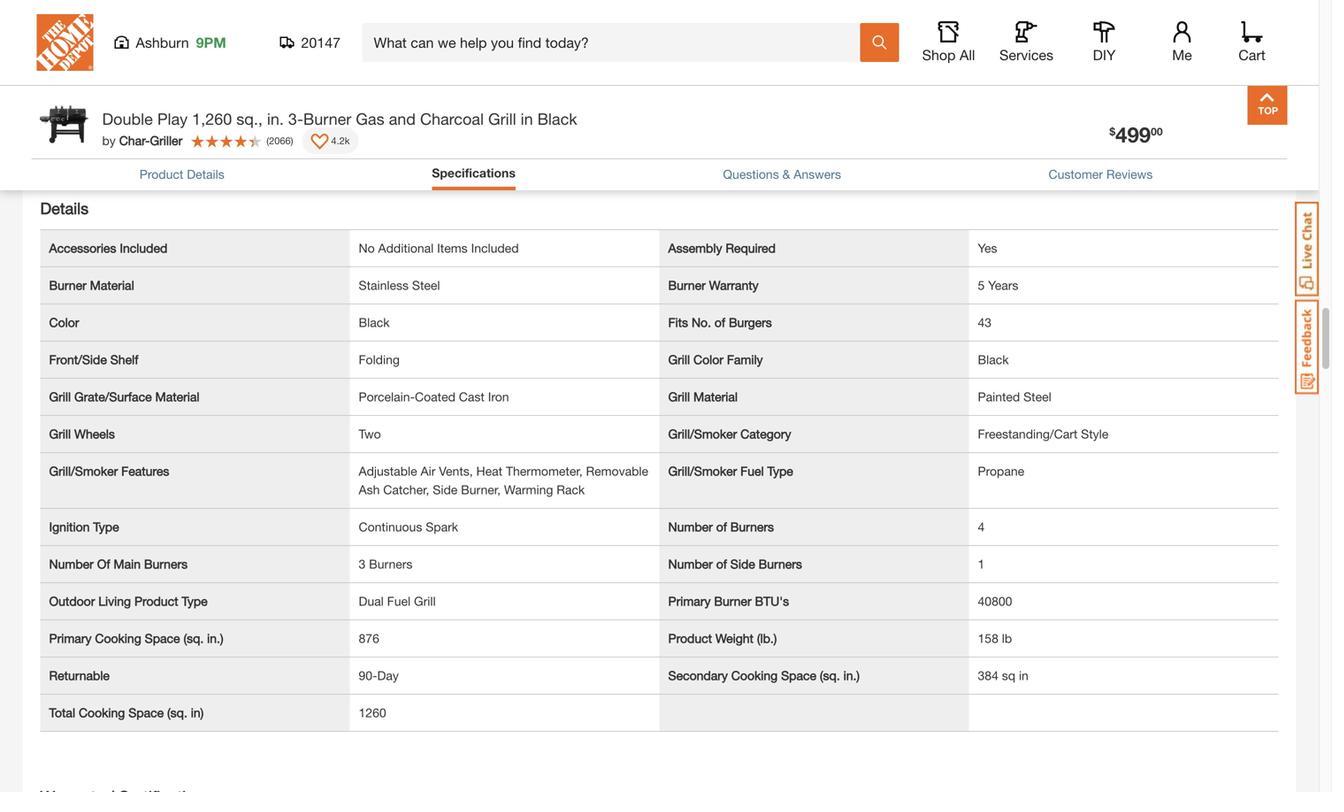 Task type: locate. For each thing, give the bounding box(es) containing it.
0 vertical spatial in.)
[[207, 631, 224, 646]]

answers
[[794, 167, 842, 181]]

space down btu's
[[782, 668, 817, 683]]

burners right 3
[[369, 557, 413, 571]]

4.2k button
[[302, 127, 359, 154]]

ignition
[[49, 520, 90, 534]]

painted steel
[[978, 389, 1052, 404]]

fits
[[669, 315, 689, 330]]

0 vertical spatial cooking
[[95, 631, 141, 646]]

in for 49.20 in
[[1013, 80, 1023, 94]]

1 vertical spatial of
[[717, 520, 727, 534]]

product down the griller
[[140, 167, 183, 181]]

1 vertical spatial cooking
[[732, 668, 778, 683]]

(in.) for assembled depth (in.)
[[151, 80, 171, 94]]

in.) for secondary cooking space (sq. in.)
[[844, 668, 860, 683]]

burgers
[[729, 315, 772, 330]]

burners up number of side burners
[[731, 520, 774, 534]]

grill down 'fits'
[[669, 352, 690, 367]]

steel down no additional items included
[[412, 278, 440, 293]]

grill right dual
[[414, 594, 436, 608]]

continuous spark
[[359, 520, 458, 534]]

grill/smoker down grill material
[[669, 427, 737, 441]]

specifications
[[432, 166, 516, 180]]

1 horizontal spatial black
[[538, 109, 578, 128]]

burner
[[304, 109, 352, 128], [49, 278, 87, 293], [669, 278, 706, 293], [715, 594, 752, 608]]

1 horizontal spatial steel
[[1024, 389, 1052, 404]]

(in.) up the griller
[[150, 117, 170, 131]]

double
[[102, 109, 153, 128]]

0 horizontal spatial included
[[120, 241, 168, 255]]

(sq. for total cooking space (sq. in)
[[167, 705, 188, 720]]

0 vertical spatial steel
[[412, 278, 440, 293]]

0 horizontal spatial material
[[90, 278, 134, 293]]

2 vertical spatial (sq.
[[167, 705, 188, 720]]

in right the 66.00
[[393, 80, 403, 94]]

1 vertical spatial steel
[[1024, 389, 1052, 404]]

primary down outdoor
[[49, 631, 92, 646]]

2 vertical spatial space
[[129, 705, 164, 720]]

fuel down category
[[741, 464, 764, 478]]

color left 'family'
[[694, 352, 724, 367]]

1 horizontal spatial color
[[694, 352, 724, 367]]

included right accessories
[[120, 241, 168, 255]]

grill
[[489, 109, 517, 128], [669, 352, 690, 367], [49, 389, 71, 404], [669, 389, 690, 404], [49, 427, 71, 441], [414, 594, 436, 608]]

1 vertical spatial details
[[40, 199, 89, 218]]

burner warranty
[[669, 278, 759, 293]]

0 vertical spatial product
[[140, 167, 183, 181]]

material down accessories included
[[90, 278, 134, 293]]

30.50
[[359, 117, 390, 131]]

0 vertical spatial side
[[433, 482, 458, 497]]

grill for grill material
[[669, 389, 690, 404]]

cooking down living
[[95, 631, 141, 646]]

cooking down the (lb.)
[[732, 668, 778, 683]]

(in.) right height
[[774, 80, 793, 94]]

side down vents,
[[433, 482, 458, 497]]

live chat image
[[1296, 202, 1320, 296]]

1 vertical spatial color
[[694, 352, 724, 367]]

assembled down dimensions
[[49, 80, 111, 94]]

0 horizontal spatial fuel
[[387, 594, 411, 608]]

of for side
[[717, 557, 727, 571]]

burners up btu's
[[759, 557, 803, 571]]

grate/surface
[[74, 389, 152, 404]]

grill/smoker fuel type
[[669, 464, 794, 478]]

color up "front/side"
[[49, 315, 79, 330]]

0 vertical spatial fuel
[[741, 464, 764, 478]]

1 horizontal spatial side
[[731, 557, 756, 571]]

type up primary cooking space (sq. in.)
[[182, 594, 208, 608]]

additional
[[378, 241, 434, 255]]

type right ignition
[[93, 520, 119, 534]]

coated
[[415, 389, 456, 404]]

1 horizontal spatial in.)
[[844, 668, 860, 683]]

1 horizontal spatial fuel
[[741, 464, 764, 478]]

propane
[[978, 464, 1025, 478]]

cooking for total
[[79, 705, 125, 720]]

9pm
[[196, 34, 226, 51]]

30.50 in
[[359, 117, 403, 131]]

details up accessories
[[40, 199, 89, 218]]

burners
[[731, 520, 774, 534], [144, 557, 188, 571], [369, 557, 413, 571], [759, 557, 803, 571]]

grill for grill wheels
[[49, 427, 71, 441]]

all
[[960, 46, 976, 63]]

2 vertical spatial black
[[978, 352, 1009, 367]]

the home depot logo image
[[37, 14, 93, 71]]

features
[[121, 464, 169, 478]]

diy button
[[1077, 21, 1133, 64]]

total
[[49, 705, 75, 720]]

gas
[[356, 109, 385, 128]]

steel for stainless steel
[[412, 278, 440, 293]]

height
[[734, 80, 770, 94]]

cooking right total
[[79, 705, 125, 720]]

in)
[[191, 705, 204, 720]]

in for 30.50 in
[[393, 117, 403, 131]]

assembled left height
[[669, 80, 730, 94]]

assembled for assembled height (in.)
[[669, 80, 730, 94]]

0 horizontal spatial black
[[359, 315, 390, 330]]

color
[[49, 315, 79, 330], [694, 352, 724, 367]]

(in.) for assembled width (in.)
[[150, 117, 170, 131]]

yes
[[978, 241, 998, 255]]

grill/smoker
[[669, 427, 737, 441], [49, 464, 118, 478], [669, 464, 737, 478]]

1 vertical spatial space
[[782, 668, 817, 683]]

2 horizontal spatial material
[[694, 389, 738, 404]]

0 horizontal spatial primary
[[49, 631, 92, 646]]

0 vertical spatial black
[[538, 109, 578, 128]]

$
[[1110, 125, 1116, 138]]

1 vertical spatial fuel
[[387, 594, 411, 608]]

reviews
[[1107, 167, 1153, 181]]

grill/smoker down grill/smoker category
[[669, 464, 737, 478]]

no additional items included
[[359, 241, 519, 255]]

49.20
[[978, 80, 1009, 94]]

space down "outdoor living product type"
[[145, 631, 180, 646]]

steel up freestanding/cart style
[[1024, 389, 1052, 404]]

0 vertical spatial type
[[768, 464, 794, 478]]

material right grate/surface
[[155, 389, 200, 404]]

1 vertical spatial type
[[93, 520, 119, 534]]

space for total cooking space (sq. in)
[[129, 705, 164, 720]]

1 horizontal spatial primary
[[669, 594, 711, 608]]

cart link
[[1233, 21, 1272, 64]]

grill/smoker down grill wheels
[[49, 464, 118, 478]]

product details
[[140, 167, 225, 181]]

2 vertical spatial product
[[669, 631, 713, 646]]

5
[[978, 278, 985, 293]]

2 vertical spatial type
[[182, 594, 208, 608]]

4
[[978, 520, 985, 534]]

0 horizontal spatial in.)
[[207, 631, 224, 646]]

warming
[[504, 482, 554, 497]]

included right items
[[471, 241, 519, 255]]

2 vertical spatial of
[[717, 557, 727, 571]]

assembled up by
[[49, 117, 111, 131]]

0 vertical spatial details
[[187, 167, 225, 181]]

burner,
[[461, 482, 501, 497]]

two
[[359, 427, 381, 441]]

grill down grill color family at the right top of page
[[669, 389, 690, 404]]

type
[[768, 464, 794, 478], [93, 520, 119, 534], [182, 594, 208, 608]]

number for number of burners
[[669, 520, 713, 534]]

outdoor living product type
[[49, 594, 208, 608]]

questions & answers
[[723, 167, 842, 181]]

burners right main
[[144, 557, 188, 571]]

0 vertical spatial color
[[49, 315, 79, 330]]

assembly required
[[669, 241, 776, 255]]

space for primary cooking space (sq. in.)
[[145, 631, 180, 646]]

front/side shelf
[[49, 352, 138, 367]]

1 vertical spatial in.)
[[844, 668, 860, 683]]

grill down "front/side"
[[49, 389, 71, 404]]

display image
[[311, 134, 329, 151]]

product right living
[[135, 594, 178, 608]]

secondary cooking space (sq. in.)
[[669, 668, 860, 683]]

in right 49.20
[[1013, 80, 1023, 94]]

0 horizontal spatial side
[[433, 482, 458, 497]]

2 horizontal spatial type
[[768, 464, 794, 478]]

0 vertical spatial space
[[145, 631, 180, 646]]

0 horizontal spatial color
[[49, 315, 79, 330]]

1 vertical spatial primary
[[49, 631, 92, 646]]

of up number of side burners
[[717, 520, 727, 534]]

grill color family
[[669, 352, 763, 367]]

material down grill color family at the right top of page
[[694, 389, 738, 404]]

number left of
[[49, 557, 94, 571]]

shop all
[[923, 46, 976, 63]]

1 horizontal spatial material
[[155, 389, 200, 404]]

number up number of side burners
[[669, 520, 713, 534]]

2 horizontal spatial black
[[978, 352, 1009, 367]]

grill/smoker features
[[49, 464, 169, 478]]

of right no.
[[715, 315, 726, 330]]

1 vertical spatial product
[[135, 594, 178, 608]]

assembled height (in.)
[[669, 80, 793, 94]]

0 vertical spatial (sq.
[[184, 631, 204, 646]]

side
[[433, 482, 458, 497], [731, 557, 756, 571]]

2 vertical spatial cooking
[[79, 705, 125, 720]]

folding
[[359, 352, 400, 367]]

space
[[145, 631, 180, 646], [782, 668, 817, 683], [129, 705, 164, 720]]

1 horizontal spatial included
[[471, 241, 519, 255]]

primary cooking space (sq. in.)
[[49, 631, 224, 646]]

4.2k
[[331, 135, 350, 146]]

type down category
[[768, 464, 794, 478]]

space left "in)"
[[129, 705, 164, 720]]

0 horizontal spatial steel
[[412, 278, 440, 293]]

20147 button
[[280, 34, 341, 51]]

sq.,
[[237, 109, 263, 128]]

grill grate/surface material
[[49, 389, 200, 404]]

of
[[715, 315, 726, 330], [717, 520, 727, 534], [717, 557, 727, 571]]

What can we help you find today? search field
[[374, 24, 860, 61]]

fuel right dual
[[387, 594, 411, 608]]

burner up "weight"
[[715, 594, 752, 608]]

in right 30.50
[[393, 117, 403, 131]]

1 vertical spatial (sq.
[[820, 668, 841, 683]]

outdoor
[[49, 594, 95, 608]]

of down number of burners
[[717, 557, 727, 571]]

0 vertical spatial primary
[[669, 594, 711, 608]]

primary up product weight (lb.)
[[669, 594, 711, 608]]

number for number of side burners
[[669, 557, 713, 571]]

customer reviews
[[1049, 167, 1153, 181]]

freestanding/cart
[[978, 427, 1078, 441]]

details down 1,260
[[187, 167, 225, 181]]

grill material
[[669, 389, 738, 404]]

(sq.
[[184, 631, 204, 646], [820, 668, 841, 683], [167, 705, 188, 720]]

number down number of burners
[[669, 557, 713, 571]]

steel
[[412, 278, 440, 293], [1024, 389, 1052, 404]]

grill left wheels
[[49, 427, 71, 441]]

product up secondary
[[669, 631, 713, 646]]

(in.) right depth
[[151, 80, 171, 94]]

side up primary burner btu's
[[731, 557, 756, 571]]



Task type: describe. For each thing, give the bounding box(es) containing it.
and
[[389, 109, 416, 128]]

items
[[437, 241, 468, 255]]

1 horizontal spatial details
[[187, 167, 225, 181]]

accessories
[[49, 241, 116, 255]]

grill for grill color family
[[669, 352, 690, 367]]

side inside adjustable air vents, heat thermometer, removable ash catcher, side burner, warming rack
[[433, 482, 458, 497]]

main
[[114, 557, 141, 571]]

( 2066 )
[[267, 135, 293, 146]]

ashburn 9pm
[[136, 34, 226, 51]]

space for secondary cooking space (sq. in.)
[[782, 668, 817, 683]]

in right sq
[[1020, 668, 1029, 683]]

of
[[97, 557, 110, 571]]

primary for primary burner btu's
[[669, 594, 711, 608]]

porcelain-
[[359, 389, 415, 404]]

0 horizontal spatial details
[[40, 199, 89, 218]]

primary burner btu's
[[669, 594, 790, 608]]

no
[[359, 241, 375, 255]]

catcher,
[[383, 482, 430, 497]]

services
[[1000, 46, 1054, 63]]

fuel for dual
[[387, 594, 411, 608]]

by
[[102, 133, 116, 148]]

required
[[726, 241, 776, 255]]

burner down accessories
[[49, 278, 87, 293]]

1,260
[[192, 109, 232, 128]]

(in.) for assembled height (in.)
[[774, 80, 793, 94]]

char-
[[119, 133, 150, 148]]

accessories included
[[49, 241, 168, 255]]

adjustable
[[359, 464, 417, 478]]

90-
[[359, 668, 377, 683]]

cooking for primary
[[95, 631, 141, 646]]

dimensions
[[40, 38, 123, 57]]

number of main burners
[[49, 557, 188, 571]]

(lb.)
[[757, 631, 777, 646]]

0 horizontal spatial type
[[93, 520, 119, 534]]

questions
[[723, 167, 779, 181]]

customer
[[1049, 167, 1104, 181]]

grill/smoker for grill/smoker fuel type
[[669, 464, 737, 478]]

1 included from the left
[[120, 241, 168, 255]]

double play 1,260 sq., in. 3-burner gas and charcoal grill in black
[[102, 109, 578, 128]]

2 included from the left
[[471, 241, 519, 255]]

0 vertical spatial of
[[715, 315, 726, 330]]

in.) for primary cooking space (sq. in.)
[[207, 631, 224, 646]]

sq
[[1003, 668, 1016, 683]]

$ 499 00
[[1110, 122, 1163, 147]]

burner down assembly
[[669, 278, 706, 293]]

grill/smoker for grill/smoker category
[[669, 427, 737, 441]]

top button
[[1248, 85, 1288, 125]]

burner material
[[49, 278, 134, 293]]

(sq. for secondary cooking space (sq. in.)
[[820, 668, 841, 683]]

cast
[[459, 389, 485, 404]]

grill/smoker category
[[669, 427, 792, 441]]

assembled for assembled depth (in.)
[[49, 80, 111, 94]]

charcoal
[[420, 109, 484, 128]]

adjustable air vents, heat thermometer, removable ash catcher, side burner, warming rack
[[359, 464, 649, 497]]

material for grill material
[[694, 389, 738, 404]]

ignition type
[[49, 520, 119, 534]]

in right "charcoal"
[[521, 109, 533, 128]]

product image image
[[36, 94, 93, 151]]

diy
[[1094, 46, 1116, 63]]

play
[[157, 109, 188, 128]]

spark
[[426, 520, 458, 534]]

assembled depth (in.)
[[49, 80, 171, 94]]

day
[[377, 668, 399, 683]]

shop
[[923, 46, 956, 63]]

feedback link image
[[1296, 299, 1320, 395]]

product weight (lb.)
[[669, 631, 777, 646]]

porcelain-coated cast iron
[[359, 389, 509, 404]]

burner up display icon
[[304, 109, 352, 128]]

wheels
[[74, 427, 115, 441]]

cooking for secondary
[[732, 668, 778, 683]]

in for 66.00 in
[[393, 80, 403, 94]]

air
[[421, 464, 436, 478]]

stainless steel
[[359, 278, 440, 293]]

freestanding/cart style
[[978, 427, 1109, 441]]

66.00 in
[[359, 80, 403, 94]]

(sq. for primary cooking space (sq. in.)
[[184, 631, 204, 646]]

grill/smoker for grill/smoker features
[[49, 464, 118, 478]]

secondary
[[669, 668, 728, 683]]

iron
[[488, 389, 509, 404]]

90-day
[[359, 668, 399, 683]]

00
[[1152, 125, 1163, 138]]

rack
[[557, 482, 585, 497]]

heat
[[477, 464, 503, 478]]

style
[[1082, 427, 1109, 441]]

1 vertical spatial side
[[731, 557, 756, 571]]

product for product details
[[140, 167, 183, 181]]

services button
[[999, 21, 1055, 64]]

number of burners
[[669, 520, 774, 534]]

grill for grill grate/surface material
[[49, 389, 71, 404]]

43
[[978, 315, 992, 330]]

removable
[[586, 464, 649, 478]]

steel for painted steel
[[1024, 389, 1052, 404]]

assembled for assembled width (in.)
[[49, 117, 111, 131]]

material for burner material
[[90, 278, 134, 293]]

876
[[359, 631, 380, 646]]

1
[[978, 557, 985, 571]]

grill right "charcoal"
[[489, 109, 517, 128]]

ash
[[359, 482, 380, 497]]

of for burners
[[717, 520, 727, 534]]

product for product weight (lb.)
[[669, 631, 713, 646]]

primary for primary cooking space (sq. in.)
[[49, 631, 92, 646]]

cart
[[1239, 46, 1266, 63]]

living
[[98, 594, 131, 608]]

&
[[783, 167, 791, 181]]

weight
[[716, 631, 754, 646]]

3-
[[288, 109, 304, 128]]

384 sq in
[[978, 668, 1029, 683]]

continuous
[[359, 520, 422, 534]]

(
[[267, 135, 269, 146]]

me
[[1173, 46, 1193, 63]]

total cooking space (sq. in)
[[49, 705, 204, 720]]

number for number of main burners
[[49, 557, 94, 571]]

3 burners
[[359, 557, 413, 571]]

by char-griller
[[102, 133, 183, 148]]

front/side
[[49, 352, 107, 367]]

shelf
[[110, 352, 138, 367]]

1 vertical spatial black
[[359, 315, 390, 330]]

1 horizontal spatial type
[[182, 594, 208, 608]]

2066
[[269, 135, 291, 146]]

btu's
[[755, 594, 790, 608]]

number of side burners
[[669, 557, 803, 571]]

fuel for grill/smoker
[[741, 464, 764, 478]]

1260
[[359, 705, 386, 720]]



Task type: vqa. For each thing, say whether or not it's contained in the screenshot.
'Returnable' at bottom
yes



